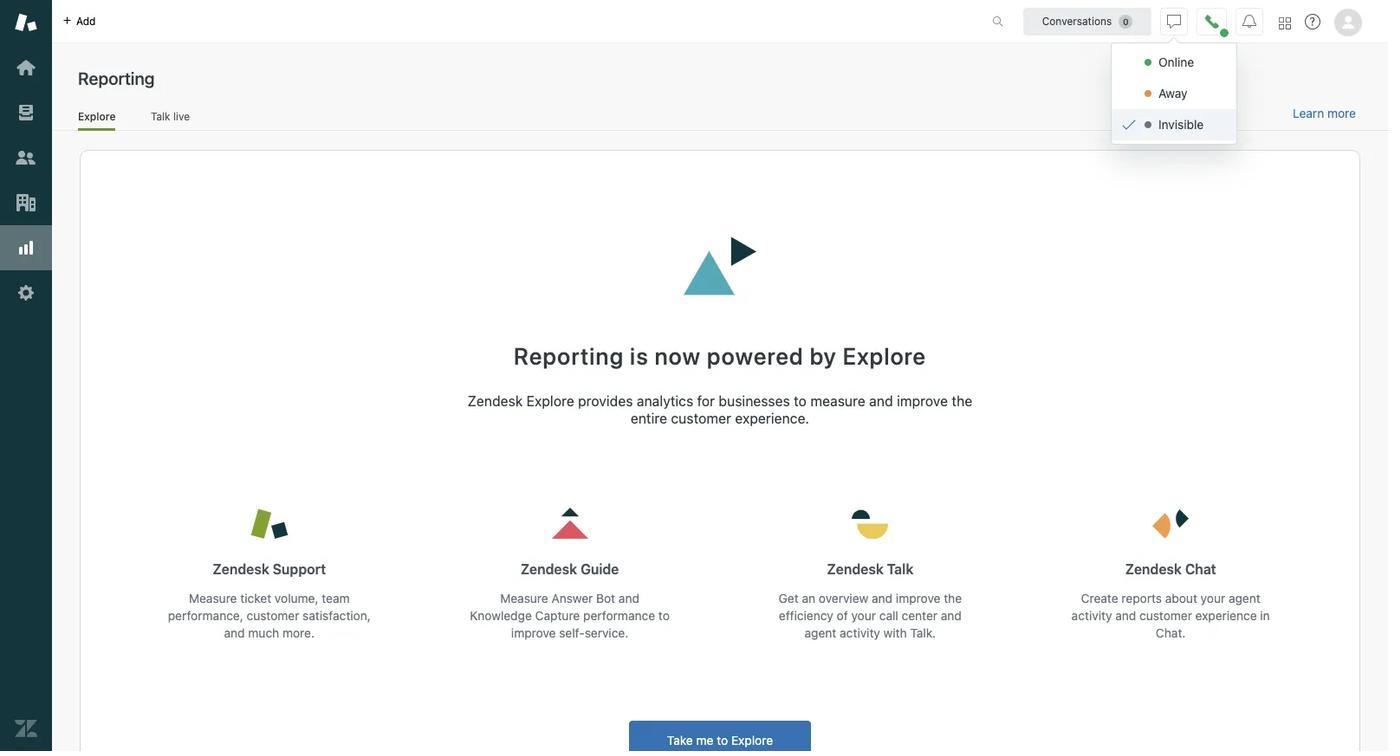 Task type: describe. For each thing, give the bounding box(es) containing it.
measure
[[811, 394, 866, 410]]

zendesk image
[[15, 718, 37, 740]]

with
[[884, 626, 907, 641]]

satisfaction,
[[303, 609, 371, 624]]

an
[[802, 591, 816, 606]]

call
[[880, 609, 899, 624]]

get
[[779, 591, 799, 606]]

organizations image
[[15, 192, 37, 214]]

and up call
[[872, 591, 893, 606]]

activity inside the get an overview and improve the efficiency of your call center and agent activity with talk.
[[840, 626, 881, 641]]

analytics
[[637, 394, 694, 410]]

explore right 'views' image
[[78, 110, 116, 123]]

much
[[248, 626, 279, 641]]

talk live link
[[150, 110, 190, 128]]

activity inside create reports about your agent activity and customer experience in chat.
[[1072, 609, 1113, 624]]

agent inside create reports about your agent activity and customer experience in chat.
[[1229, 591, 1261, 606]]

me
[[697, 734, 714, 748]]

measure for zendesk support
[[189, 591, 237, 606]]

views image
[[15, 101, 37, 124]]

provides
[[578, 394, 633, 410]]

in
[[1261, 609, 1271, 624]]

customer inside zendesk explore provides analytics for businesses to measure and improve the entire customer experience.
[[671, 411, 732, 427]]

invisible menu item
[[1112, 109, 1237, 140]]

get started image
[[15, 56, 37, 79]]

to inside measure answer bot and knowledge capture performance to improve self-service.
[[659, 609, 670, 624]]

online
[[1159, 55, 1195, 69]]

center
[[902, 609, 938, 624]]

knowledge
[[470, 609, 532, 624]]

performance
[[583, 609, 655, 624]]

reports
[[1122, 591, 1163, 606]]

powered
[[707, 342, 804, 370]]

zendesk for zendesk support
[[213, 562, 269, 578]]

button displays agent's chat status as invisible. image
[[1168, 14, 1182, 28]]

zendesk talk
[[827, 562, 914, 578]]

zendesk for zendesk explore provides analytics for businesses to measure and improve the entire customer experience.
[[468, 394, 523, 410]]

learn more
[[1293, 106, 1357, 121]]

explore inside zendesk explore provides analytics for businesses to measure and improve the entire customer experience.
[[527, 394, 575, 410]]

volume,
[[275, 591, 319, 606]]

get help image
[[1306, 14, 1321, 29]]

zendesk support image
[[15, 11, 37, 34]]

reporting for reporting
[[78, 68, 155, 88]]

capture
[[535, 609, 580, 624]]

your inside the get an overview and improve the efficiency of your call center and agent activity with talk.
[[852, 609, 876, 624]]

chat.
[[1156, 626, 1186, 641]]

zendesk chat
[[1126, 562, 1217, 578]]

bot
[[596, 591, 616, 606]]

explore link
[[78, 110, 116, 131]]

experience
[[1196, 609, 1257, 624]]

and inside measure ticket volume, team performance, customer satisfaction, and much more.
[[224, 626, 245, 641]]

1 vertical spatial talk
[[887, 562, 914, 578]]

improve inside the get an overview and improve the efficiency of your call center and agent activity with talk.
[[896, 591, 941, 606]]

answer
[[552, 591, 593, 606]]

away
[[1159, 86, 1188, 101]]

zendesk for zendesk guide
[[521, 562, 577, 578]]

experience.
[[735, 411, 810, 427]]

main element
[[0, 0, 52, 752]]

customer inside create reports about your agent activity and customer experience in chat.
[[1140, 609, 1193, 624]]

businesses
[[719, 394, 791, 410]]

measure ticket volume, team performance, customer satisfaction, and much more.
[[168, 591, 371, 641]]

zendesk explore provides analytics for businesses to measure and improve the entire customer experience.
[[468, 394, 973, 427]]

zendesk products image
[[1280, 17, 1292, 29]]



Task type: vqa. For each thing, say whether or not it's contained in the screenshot.
the bottom Talk
yes



Task type: locate. For each thing, give the bounding box(es) containing it.
ticket
[[240, 591, 271, 606]]

1 vertical spatial agent
[[805, 626, 837, 641]]

improve
[[897, 394, 948, 410], [896, 591, 941, 606], [511, 626, 556, 641]]

live
[[173, 110, 190, 123]]

1 horizontal spatial agent
[[1229, 591, 1261, 606]]

zendesk for zendesk chat
[[1126, 562, 1182, 578]]

0 vertical spatial improve
[[897, 394, 948, 410]]

get an overview and improve the efficiency of your call center and agent activity with talk.
[[779, 591, 962, 641]]

measure
[[189, 591, 237, 606], [500, 591, 549, 606]]

1 horizontal spatial activity
[[1072, 609, 1113, 624]]

learn more link
[[1293, 106, 1357, 121]]

0 horizontal spatial customer
[[247, 609, 299, 624]]

take me to explore
[[667, 734, 773, 748]]

explore right me
[[732, 734, 773, 748]]

to inside button
[[717, 734, 728, 748]]

of
[[837, 609, 848, 624]]

and inside measure answer bot and knowledge capture performance to improve self-service.
[[619, 591, 640, 606]]

talk.
[[911, 626, 936, 641]]

and
[[870, 394, 894, 410], [619, 591, 640, 606], [872, 591, 893, 606], [941, 609, 962, 624], [1116, 609, 1137, 624], [224, 626, 245, 641]]

reporting is now powered by explore
[[514, 342, 927, 370]]

0 vertical spatial reporting
[[78, 68, 155, 88]]

explore right the by
[[843, 342, 927, 370]]

improve inside measure answer bot and knowledge capture performance to improve self-service.
[[511, 626, 556, 641]]

zendesk guide
[[521, 562, 619, 578]]

measure up 'knowledge'
[[500, 591, 549, 606]]

customer
[[671, 411, 732, 427], [247, 609, 299, 624], [1140, 609, 1193, 624]]

to right performance
[[659, 609, 670, 624]]

explore left 'provides' on the left of page
[[527, 394, 575, 410]]

admin image
[[15, 282, 37, 304]]

your
[[1201, 591, 1226, 606], [852, 609, 876, 624]]

more.
[[283, 626, 315, 641]]

efficiency
[[779, 609, 834, 624]]

1 vertical spatial reporting
[[514, 342, 624, 370]]

1 horizontal spatial to
[[717, 734, 728, 748]]

to up 'experience.'
[[794, 394, 807, 410]]

measure inside measure ticket volume, team performance, customer satisfaction, and much more.
[[189, 591, 237, 606]]

customer up the chat.
[[1140, 609, 1193, 624]]

1 vertical spatial to
[[659, 609, 670, 624]]

measure answer bot and knowledge capture performance to improve self-service.
[[470, 591, 670, 641]]

agent up experience
[[1229, 591, 1261, 606]]

improve right measure
[[897, 394, 948, 410]]

improve up center on the bottom of the page
[[896, 591, 941, 606]]

2 measure from the left
[[500, 591, 549, 606]]

2 horizontal spatial customer
[[1140, 609, 1193, 624]]

reporting up 'provides' on the left of page
[[514, 342, 624, 370]]

0 horizontal spatial reporting
[[78, 68, 155, 88]]

conversations button
[[1024, 7, 1152, 35]]

improve inside zendesk explore provides analytics for businesses to measure and improve the entire customer experience.
[[897, 394, 948, 410]]

customer inside measure ticket volume, team performance, customer satisfaction, and much more.
[[247, 609, 299, 624]]

activity down of
[[840, 626, 881, 641]]

1 vertical spatial the
[[944, 591, 962, 606]]

overview
[[819, 591, 869, 606]]

talk live
[[151, 110, 190, 123]]

0 vertical spatial the
[[952, 394, 973, 410]]

the
[[952, 394, 973, 410], [944, 591, 962, 606]]

create
[[1082, 591, 1119, 606]]

1 vertical spatial activity
[[840, 626, 881, 641]]

0 vertical spatial activity
[[1072, 609, 1113, 624]]

take me to explore button
[[629, 721, 811, 752]]

activity
[[1072, 609, 1113, 624], [840, 626, 881, 641]]

the inside the get an overview and improve the efficiency of your call center and agent activity with talk.
[[944, 591, 962, 606]]

your right of
[[852, 609, 876, 624]]

take
[[667, 734, 693, 748]]

add button
[[52, 0, 106, 42]]

agent
[[1229, 591, 1261, 606], [805, 626, 837, 641]]

learn
[[1293, 106, 1325, 121]]

and right measure
[[870, 394, 894, 410]]

and inside zendesk explore provides analytics for businesses to measure and improve the entire customer experience.
[[870, 394, 894, 410]]

reporting up explore link
[[78, 68, 155, 88]]

chat
[[1186, 562, 1217, 578]]

service.
[[585, 626, 629, 641]]

is
[[630, 342, 649, 370]]

1 horizontal spatial reporting
[[514, 342, 624, 370]]

1 vertical spatial your
[[852, 609, 876, 624]]

by
[[810, 342, 837, 370]]

customer down for
[[671, 411, 732, 427]]

zendesk support
[[213, 562, 326, 578]]

the inside zendesk explore provides analytics for businesses to measure and improve the entire customer experience.
[[952, 394, 973, 410]]

1 horizontal spatial measure
[[500, 591, 549, 606]]

1 horizontal spatial your
[[1201, 591, 1226, 606]]

customer up much
[[247, 609, 299, 624]]

0 horizontal spatial activity
[[840, 626, 881, 641]]

your up experience
[[1201, 591, 1226, 606]]

reporting for reporting is now powered by explore
[[514, 342, 624, 370]]

talk
[[151, 110, 170, 123], [887, 562, 914, 578]]

0 horizontal spatial to
[[659, 609, 670, 624]]

and up performance
[[619, 591, 640, 606]]

talk left live on the top left
[[151, 110, 170, 123]]

add
[[76, 14, 96, 27]]

0 horizontal spatial measure
[[189, 591, 237, 606]]

1 horizontal spatial customer
[[671, 411, 732, 427]]

1 horizontal spatial talk
[[887, 562, 914, 578]]

1 vertical spatial improve
[[896, 591, 941, 606]]

guide
[[581, 562, 619, 578]]

agent inside the get an overview and improve the efficiency of your call center and agent activity with talk.
[[805, 626, 837, 641]]

create reports about your agent activity and customer experience in chat.
[[1072, 591, 1271, 641]]

zendesk
[[468, 394, 523, 410], [213, 562, 269, 578], [521, 562, 577, 578], [827, 562, 884, 578], [1126, 562, 1182, 578]]

talk up call
[[887, 562, 914, 578]]

self-
[[559, 626, 585, 641]]

2 vertical spatial improve
[[511, 626, 556, 641]]

menu
[[1111, 42, 1238, 145]]

explore
[[78, 110, 116, 123], [843, 342, 927, 370], [527, 394, 575, 410], [732, 734, 773, 748]]

customers image
[[15, 147, 37, 169]]

notifications image
[[1243, 14, 1257, 28]]

to right me
[[717, 734, 728, 748]]

improve down capture at the bottom left of the page
[[511, 626, 556, 641]]

your inside create reports about your agent activity and customer experience in chat.
[[1201, 591, 1226, 606]]

to inside zendesk explore provides analytics for businesses to measure and improve the entire customer experience.
[[794, 394, 807, 410]]

measure inside measure answer bot and knowledge capture performance to improve self-service.
[[500, 591, 549, 606]]

2 horizontal spatial to
[[794, 394, 807, 410]]

0 horizontal spatial agent
[[805, 626, 837, 641]]

and inside create reports about your agent activity and customer experience in chat.
[[1116, 609, 1137, 624]]

measure up 'performance,'
[[189, 591, 237, 606]]

and left much
[[224, 626, 245, 641]]

2 vertical spatial to
[[717, 734, 728, 748]]

0 vertical spatial to
[[794, 394, 807, 410]]

support
[[273, 562, 326, 578]]

agent down 'efficiency'
[[805, 626, 837, 641]]

0 horizontal spatial your
[[852, 609, 876, 624]]

performance,
[[168, 609, 243, 624]]

entire
[[631, 411, 668, 427]]

and down reports
[[1116, 609, 1137, 624]]

0 vertical spatial talk
[[151, 110, 170, 123]]

reporting
[[78, 68, 155, 88], [514, 342, 624, 370]]

explore inside button
[[732, 734, 773, 748]]

measure for zendesk guide
[[500, 591, 549, 606]]

0 vertical spatial your
[[1201, 591, 1226, 606]]

0 vertical spatial agent
[[1229, 591, 1261, 606]]

1 measure from the left
[[189, 591, 237, 606]]

menu containing online
[[1111, 42, 1238, 145]]

invisible
[[1159, 117, 1204, 132]]

now
[[655, 342, 701, 370]]

to
[[794, 394, 807, 410], [659, 609, 670, 624], [717, 734, 728, 748]]

more
[[1328, 106, 1357, 121]]

reporting image
[[15, 237, 37, 259]]

team
[[322, 591, 350, 606]]

about
[[1166, 591, 1198, 606]]

and right center on the bottom of the page
[[941, 609, 962, 624]]

zendesk inside zendesk explore provides analytics for businesses to measure and improve the entire customer experience.
[[468, 394, 523, 410]]

conversations
[[1043, 14, 1112, 27]]

for
[[698, 394, 715, 410]]

activity down create
[[1072, 609, 1113, 624]]

0 horizontal spatial talk
[[151, 110, 170, 123]]

zendesk for zendesk talk
[[827, 562, 884, 578]]



